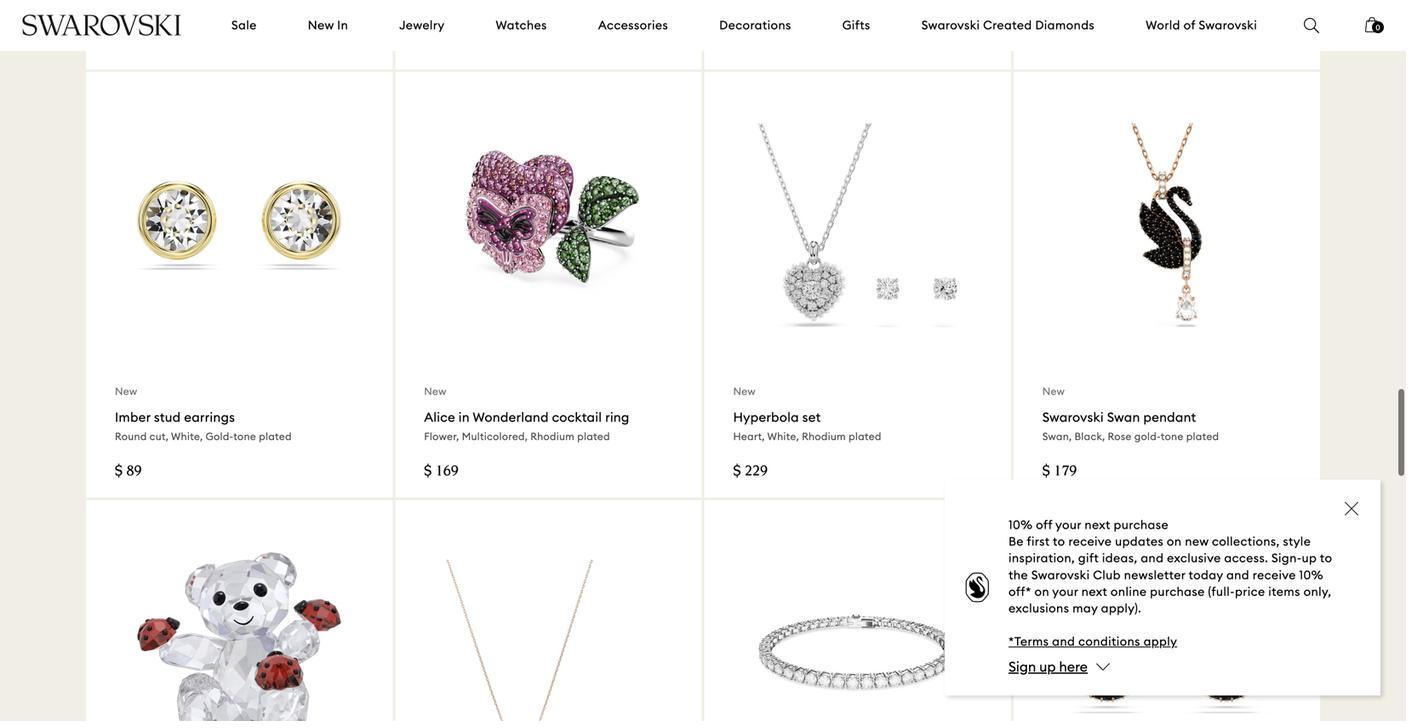 Task type: describe. For each thing, give the bounding box(es) containing it.
exclusions
[[1009, 601, 1070, 616]]

cart-mobile image image
[[1366, 17, 1379, 32]]

(full-
[[1208, 584, 1235, 599]]

1 horizontal spatial 10%
[[1300, 567, 1324, 583]]

0 vertical spatial on
[[1167, 534, 1182, 549]]

search image image
[[1304, 18, 1320, 33]]

here
[[1059, 658, 1088, 675]]

decorations
[[719, 17, 791, 33]]

jewelry link
[[399, 17, 445, 34]]

cut, inside imber stud earrings round cut, white, gold-tone plated
[[150, 430, 169, 443]]

0 horizontal spatial to
[[1053, 534, 1066, 549]]

white, inside hyperbola set heart, white, rhodium plated
[[767, 430, 799, 443]]

$ 169
[[424, 465, 459, 480]]

sign-
[[1272, 551, 1302, 566]]

*terms and conditions apply
[[1009, 634, 1178, 649]]

swan
[[1107, 409, 1140, 425]]

off
[[1036, 517, 1053, 533]]

alice in wonderland cocktail ring flower, multicolored, rhodium plated
[[424, 409, 630, 443]]

10% off your next purchase be first to receive updates on new collections, style inspiration, gift ideas, and exclusive access. sign-up to the swarovski club newsletter today and receive 10% off* on your next online purchase (full-price items only, exclusions may apply).
[[1009, 517, 1333, 616]]

only,
[[1304, 584, 1332, 599]]

0 vertical spatial purchase
[[1114, 517, 1169, 533]]

swan,
[[1043, 430, 1072, 443]]

round cut, white, rhodium plated
[[115, 2, 285, 14]]

multicolored,
[[462, 430, 528, 443]]

gifts
[[843, 17, 871, 33]]

0 horizontal spatial and
[[1052, 634, 1075, 649]]

1 round from the top
[[115, 2, 147, 14]]

new in link
[[308, 17, 348, 34]]

rhodium inside hyperbola set heart, white, rhodium plated
[[802, 430, 846, 443]]

conditions
[[1079, 634, 1141, 649]]

heart,
[[733, 430, 765, 443]]

sign up here link
[[1009, 658, 1088, 675]]

club
[[1093, 567, 1121, 583]]

1 vertical spatial up
[[1040, 658, 1056, 675]]

be
[[1009, 534, 1024, 549]]

ideas,
[[1102, 551, 1138, 566]]

new for swarovski swan pendant
[[1043, 385, 1065, 398]]

sign
[[1009, 658, 1036, 675]]

imber stud earrings round cut, white, gold-tone plated
[[115, 409, 292, 443]]

$ 179
[[1043, 465, 1077, 480]]

in
[[459, 409, 470, 425]]

1 vertical spatial to
[[1320, 551, 1333, 566]]

$ 280
[[115, 36, 149, 52]]

swarovski inside 10% off your next purchase be first to receive updates on new collections, style inspiration, gift ideas, and exclusive access. sign-up to the swarovski club newsletter today and receive 10% off* on your next online purchase (full-price items only, exclusions may apply).
[[1032, 567, 1090, 583]]

watches
[[496, 17, 547, 33]]

black,
[[1075, 430, 1105, 443]]

0
[[1376, 23, 1380, 32]]

new in
[[308, 17, 348, 33]]

gifts link
[[843, 17, 871, 34]]

style
[[1283, 534, 1311, 549]]

exclusive
[[1167, 551, 1221, 566]]

created
[[983, 17, 1032, 33]]

sale link
[[231, 17, 257, 34]]

today
[[1189, 567, 1224, 583]]

swarovski created diamonds link
[[922, 17, 1095, 34]]

rose
[[1108, 430, 1132, 443]]

round inside imber stud earrings round cut, white, gold-tone plated
[[115, 430, 147, 443]]

items
[[1269, 584, 1301, 599]]

accessories
[[598, 17, 668, 33]]

plated inside hyperbola set heart, white, rhodium plated
[[849, 430, 882, 443]]

set
[[803, 409, 821, 425]]

tone for earrings
[[233, 430, 256, 443]]

price
[[1235, 584, 1266, 599]]

2 horizontal spatial and
[[1227, 567, 1250, 583]]

1 vertical spatial next
[[1082, 584, 1108, 599]]

rhodium inside 'alice in wonderland cocktail ring flower, multicolored, rhodium plated'
[[531, 430, 575, 443]]

inspiration,
[[1009, 551, 1075, 566]]

online
[[1111, 584, 1147, 599]]

alice
[[424, 409, 455, 425]]

decorations link
[[719, 17, 791, 34]]

0 vertical spatial next
[[1085, 517, 1111, 533]]

0 vertical spatial receive
[[1069, 534, 1112, 549]]

sale
[[231, 17, 257, 33]]



Task type: locate. For each thing, give the bounding box(es) containing it.
gold-
[[206, 430, 233, 443]]

new
[[1185, 534, 1209, 549]]

0 link
[[1366, 15, 1384, 44]]

white, inside imber stud earrings round cut, white, gold-tone plated
[[171, 430, 203, 443]]

wonderland
[[473, 409, 549, 425]]

your right off
[[1056, 517, 1082, 533]]

world
[[1146, 17, 1181, 33]]

hyperbola set heart, white, rhodium plated
[[733, 409, 882, 443]]

1 horizontal spatial up
[[1302, 551, 1317, 566]]

the
[[1009, 567, 1028, 583]]

0 vertical spatial to
[[1053, 534, 1066, 549]]

1 vertical spatial your
[[1053, 584, 1079, 599]]

off*
[[1009, 584, 1032, 599]]

on up exclusions
[[1035, 584, 1050, 599]]

jewelry
[[399, 17, 445, 33]]

tone inside imber stud earrings round cut, white, gold-tone plated
[[233, 430, 256, 443]]

of
[[1184, 17, 1196, 33]]

in
[[337, 17, 348, 33]]

rhodium down set
[[802, 430, 846, 443]]

accessories link
[[598, 17, 668, 34]]

1 vertical spatial and
[[1227, 567, 1250, 583]]

access.
[[1225, 551, 1269, 566]]

to up 'only,'
[[1320, 551, 1333, 566]]

round down imber
[[115, 430, 147, 443]]

0 vertical spatial and
[[1141, 551, 1164, 566]]

new left "in"
[[308, 17, 334, 33]]

1 vertical spatial receive
[[1253, 567, 1296, 583]]

swarovski down inspiration,
[[1032, 567, 1090, 583]]

receive
[[1069, 534, 1112, 549], [1253, 567, 1296, 583]]

1 cut, from the top
[[150, 2, 169, 14]]

swarovski created diamonds
[[922, 17, 1095, 33]]

0 vertical spatial 10%
[[1009, 517, 1033, 533]]

1 horizontal spatial on
[[1167, 534, 1182, 549]]

1 tone from the left
[[233, 430, 256, 443]]

world of swarovski
[[1146, 17, 1258, 33]]

1 vertical spatial purchase
[[1150, 584, 1205, 599]]

diamonds
[[1036, 17, 1095, 33]]

rhodium up sale
[[206, 2, 250, 14]]

0 horizontal spatial up
[[1040, 658, 1056, 675]]

tone for pendant
[[1161, 430, 1184, 443]]

ring
[[605, 409, 630, 425]]

collections,
[[1212, 534, 1280, 549]]

1 vertical spatial on
[[1035, 584, 1050, 599]]

1 vertical spatial cut,
[[150, 430, 169, 443]]

plated inside 'alice in wonderland cocktail ring flower, multicolored, rhodium plated'
[[577, 430, 610, 443]]

swarovski image
[[21, 14, 182, 36]]

purchase up updates at bottom right
[[1114, 517, 1169, 533]]

round
[[115, 2, 147, 14], [115, 430, 147, 443]]

$ 89
[[115, 465, 142, 480]]

*terms
[[1009, 634, 1049, 649]]

1 horizontal spatial to
[[1320, 551, 1333, 566]]

0 horizontal spatial on
[[1035, 584, 1050, 599]]

receive up gift
[[1069, 534, 1112, 549]]

gold-
[[1135, 430, 1161, 443]]

10% up be
[[1009, 517, 1033, 533]]

tone down pendant
[[1161, 430, 1184, 443]]

and up newsletter at right
[[1141, 551, 1164, 566]]

to right first
[[1053, 534, 1066, 549]]

tone
[[233, 430, 256, 443], [1161, 430, 1184, 443]]

apply
[[1144, 634, 1178, 649]]

rhodium down cocktail
[[531, 430, 575, 443]]

world of swarovski link
[[1146, 17, 1258, 34]]

2 tone from the left
[[1161, 430, 1184, 443]]

0 vertical spatial your
[[1056, 517, 1082, 533]]

new up swan,
[[1043, 385, 1065, 398]]

on left the 'new'
[[1167, 534, 1182, 549]]

gift
[[1078, 551, 1099, 566]]

swarovski right of
[[1199, 17, 1258, 33]]

10%
[[1009, 517, 1033, 533], [1300, 567, 1324, 583]]

tone down earrings
[[233, 430, 256, 443]]

0 vertical spatial round
[[115, 2, 147, 14]]

updates
[[1115, 534, 1164, 549]]

2 vertical spatial and
[[1052, 634, 1075, 649]]

0 horizontal spatial receive
[[1069, 534, 1112, 549]]

2 cut, from the top
[[150, 430, 169, 443]]

new up imber
[[115, 385, 137, 398]]

your
[[1056, 517, 1082, 533], [1053, 584, 1079, 599]]

next up gift
[[1085, 517, 1111, 533]]

0 vertical spatial up
[[1302, 551, 1317, 566]]

may
[[1073, 601, 1098, 616]]

2 round from the top
[[115, 430, 147, 443]]

watches link
[[496, 17, 547, 34]]

new for alice in wonderland cocktail ring
[[424, 385, 447, 398]]

plated for swarovski swan pendant
[[1187, 430, 1219, 443]]

swarovski left created
[[922, 17, 980, 33]]

up down 'style'
[[1302, 551, 1317, 566]]

cocktail
[[552, 409, 602, 425]]

hyperbola
[[733, 409, 799, 425]]

new for imber stud earrings
[[115, 385, 137, 398]]

1 horizontal spatial and
[[1141, 551, 1164, 566]]

new
[[308, 17, 334, 33], [115, 385, 137, 398], [424, 385, 447, 398], [733, 385, 756, 398], [1043, 385, 1065, 398]]

purchase
[[1114, 517, 1169, 533], [1150, 584, 1205, 599]]

new for hyperbola set
[[733, 385, 756, 398]]

swarovski
[[922, 17, 980, 33], [1199, 17, 1258, 33], [1043, 409, 1104, 425], [1032, 567, 1090, 583]]

0 horizontal spatial rhodium
[[206, 2, 250, 14]]

stud
[[154, 409, 181, 425]]

flower,
[[424, 430, 459, 443]]

rhodium
[[206, 2, 250, 14], [531, 430, 575, 443], [802, 430, 846, 443]]

on
[[1167, 534, 1182, 549], [1035, 584, 1050, 599]]

*terms and conditions apply link
[[1009, 634, 1178, 649]]

$ 229
[[733, 465, 768, 480]]

0 horizontal spatial tone
[[233, 430, 256, 443]]

earrings
[[184, 409, 235, 425]]

next
[[1085, 517, 1111, 533], [1082, 584, 1108, 599]]

1 horizontal spatial rhodium
[[531, 430, 575, 443]]

1 horizontal spatial tone
[[1161, 430, 1184, 443]]

up inside 10% off your next purchase be first to receive updates on new collections, style inspiration, gift ideas, and exclusive access. sign-up to the swarovski club newsletter today and receive 10% off* on your next online purchase (full-price items only, exclusions may apply).
[[1302, 551, 1317, 566]]

and up the here
[[1052, 634, 1075, 649]]

cut,
[[150, 2, 169, 14], [150, 430, 169, 443]]

up
[[1302, 551, 1317, 566], [1040, 658, 1056, 675]]

next up may
[[1082, 584, 1108, 599]]

0 horizontal spatial 10%
[[1009, 517, 1033, 533]]

pendant
[[1144, 409, 1197, 425]]

plated inside swarovski swan pendant swan, black, rose gold-tone plated
[[1187, 430, 1219, 443]]

white,
[[171, 2, 203, 14], [171, 430, 203, 443], [767, 430, 799, 443]]

sign up here
[[1009, 658, 1088, 675]]

swarovski up swan,
[[1043, 409, 1104, 425]]

purchase down newsletter at right
[[1150, 584, 1205, 599]]

receive up items
[[1253, 567, 1296, 583]]

plated
[[252, 2, 285, 14], [259, 430, 292, 443], [577, 430, 610, 443], [849, 430, 882, 443], [1187, 430, 1219, 443]]

first
[[1027, 534, 1050, 549]]

plated inside imber stud earrings round cut, white, gold-tone plated
[[259, 430, 292, 443]]

round up $ 280
[[115, 2, 147, 14]]

swarovski inside swarovski swan pendant swan, black, rose gold-tone plated
[[1043, 409, 1104, 425]]

plated for imber stud earrings
[[259, 430, 292, 443]]

1 vertical spatial 10%
[[1300, 567, 1324, 583]]

apply).
[[1101, 601, 1142, 616]]

0 vertical spatial cut,
[[150, 2, 169, 14]]

tone inside swarovski swan pendant swan, black, rose gold-tone plated
[[1161, 430, 1184, 443]]

new up hyperbola
[[733, 385, 756, 398]]

1 vertical spatial round
[[115, 430, 147, 443]]

2 horizontal spatial rhodium
[[802, 430, 846, 443]]

swarovski swan pendant swan, black, rose gold-tone plated
[[1043, 409, 1219, 443]]

your up may
[[1053, 584, 1079, 599]]

new up alice
[[424, 385, 447, 398]]

10% up 'only,'
[[1300, 567, 1324, 583]]

newsletter
[[1124, 567, 1186, 583]]

imber
[[115, 409, 151, 425]]

1 horizontal spatial receive
[[1253, 567, 1296, 583]]

up right sign
[[1040, 658, 1056, 675]]

and down access. on the bottom right of page
[[1227, 567, 1250, 583]]

plated for alice in wonderland cocktail ring
[[577, 430, 610, 443]]



Task type: vqa. For each thing, say whether or not it's contained in the screenshot.


